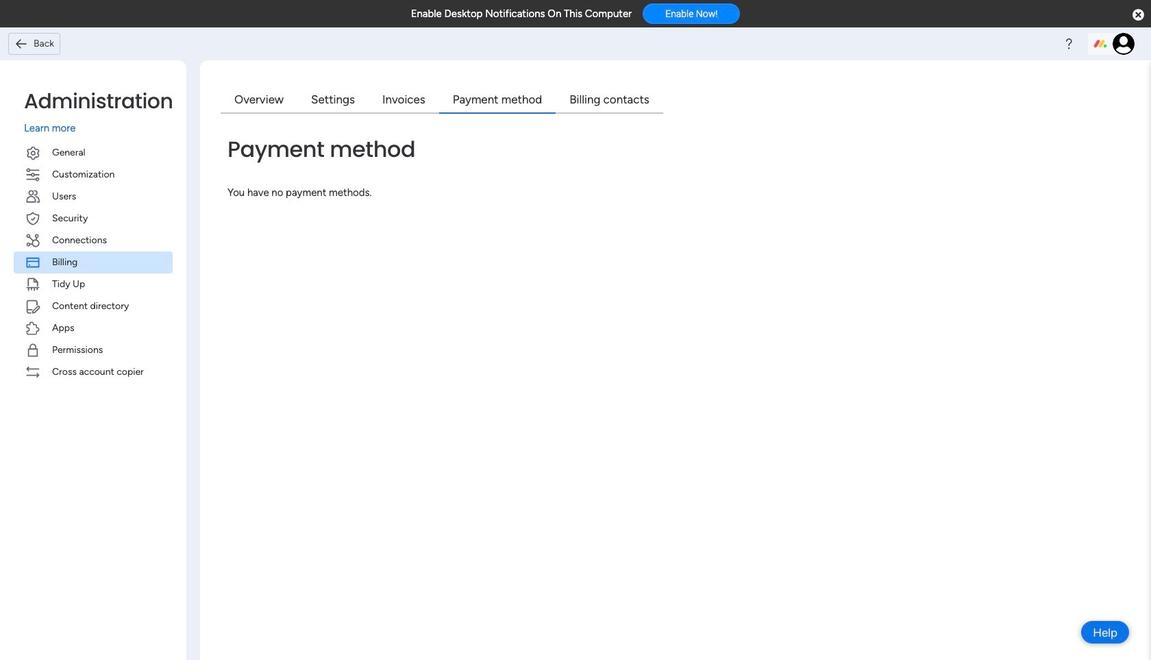 Task type: vqa. For each thing, say whether or not it's contained in the screenshot.
Add to favorites icon
no



Task type: locate. For each thing, give the bounding box(es) containing it.
kendall parks image
[[1113, 33, 1135, 55]]



Task type: describe. For each thing, give the bounding box(es) containing it.
dapulse close image
[[1133, 8, 1145, 22]]

back to workspace image
[[14, 37, 28, 51]]

help image
[[1063, 37, 1076, 51]]



